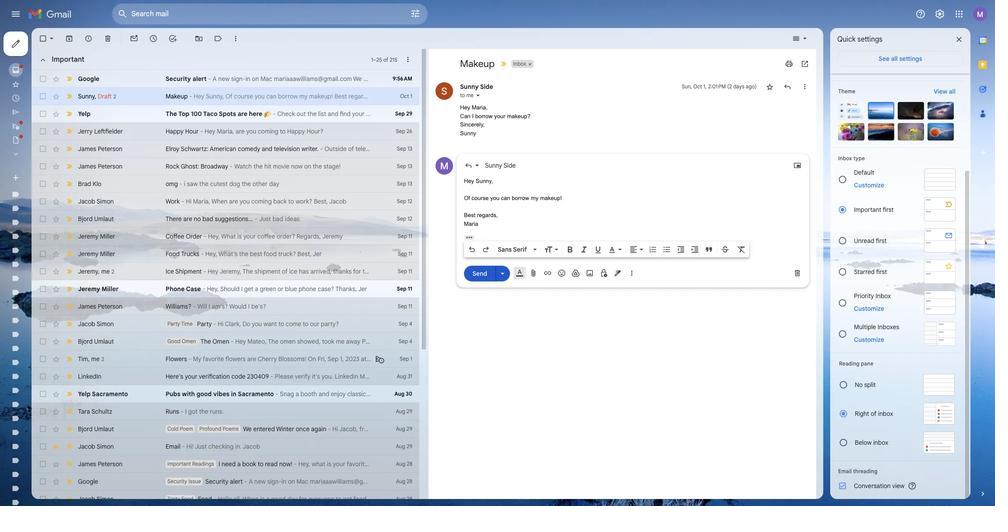 Task type: vqa. For each thing, say whether or not it's contained in the screenshot.


Task type: describe. For each thing, give the bounding box(es) containing it.
food trucks - hey, what's the best food truck? best, jer
[[166, 250, 322, 258]]

runs
[[166, 408, 179, 416]]

hey up '100'
[[194, 93, 205, 100]]

in.
[[235, 443, 242, 451]]

13 for elroy schwartz: american comedy and television writer. -
[[408, 146, 413, 152]]

simon for aug 29
[[97, 443, 114, 451]]

1 for oct 1
[[411, 93, 413, 100]]

1 horizontal spatial get
[[343, 496, 352, 504]]

0 horizontal spatial maria,
[[193, 198, 210, 206]]

i left got
[[185, 408, 187, 416]]

1 bjord umlaut from the top
[[78, 215, 114, 223]]

email for email - hi! just checking in. jacob
[[166, 443, 181, 451]]

sep 13 for elroy schwartz: american comedy and television writer. -
[[397, 146, 413, 152]]

best inside row
[[335, 93, 347, 100]]

- down work - hi maria, when are you coming back to work? best, jacob
[[255, 215, 258, 223]]

show trimmed content image
[[464, 235, 475, 240]]

williams?
[[166, 303, 192, 311]]

winter
[[276, 426, 294, 434]]

hey, for hey, what's the best food truck? best, jer
[[205, 250, 217, 258]]

brad klo
[[78, 180, 102, 188]]

0 vertical spatial sunny side
[[460, 83, 493, 91]]

sun, oct 1, 2:01 pm (2 days ago) cell
[[682, 82, 757, 91]]

1 horizontal spatial good
[[271, 496, 286, 504]]

1 horizontal spatial of
[[871, 410, 877, 418]]

first for important first
[[883, 206, 894, 214]]

sep 11 for jeremy
[[398, 233, 413, 240]]

jeremy for food trucks - hey, what's the best food truck? best, jer
[[78, 250, 99, 258]]

are for when
[[229, 198, 238, 206]]

of inside important tab panel
[[384, 56, 389, 63]]

view
[[934, 88, 948, 96]]

umlaut for good omen the omen -
[[94, 338, 114, 346]]

0 horizontal spatial alert
[[193, 75, 207, 83]]

1 vertical spatial just
[[195, 443, 207, 451]]

insert emoji ‪(⌘⇧2)‬ image
[[558, 269, 566, 278]]

snooze image
[[149, 34, 158, 43]]

would
[[229, 303, 247, 311]]

13 row from the top
[[32, 281, 420, 298]]

on
[[304, 163, 311, 171]]

toggle confidential mode image
[[600, 269, 609, 278]]

james peterson for rock ghost: broadway
[[78, 163, 123, 171]]

aug 29 for runs - i got the runs.
[[396, 409, 413, 415]]

best inside best regards, maria
[[464, 212, 476, 219]]

james for williams? - will i am's? would i be's?
[[78, 303, 96, 311]]

see
[[879, 55, 890, 63]]

1 – 25 of 215
[[371, 56, 398, 63]]

i right will
[[209, 303, 210, 311]]

james peterson for elroy schwartz: american comedy and television writer.
[[78, 145, 123, 153]]

2 aug 28 from the top
[[396, 479, 413, 485]]

- right hour
[[200, 128, 203, 135]]

inbox type element
[[839, 155, 956, 162]]

important button
[[34, 51, 88, 69]]

should
[[220, 285, 240, 293]]

2 horizontal spatial best,
[[371, 496, 386, 504]]

jeremy miller for food trucks
[[78, 250, 115, 258]]

Search mail text field
[[132, 10, 386, 18]]

14 row from the top
[[32, 298, 420, 316]]

writer.
[[302, 145, 319, 153]]

vibes
[[213, 391, 230, 399]]

0 vertical spatial inbox
[[879, 410, 894, 418]]

type
[[854, 155, 865, 162]]

for
[[299, 496, 307, 504]]

checking
[[208, 443, 234, 451]]

cold
[[167, 426, 178, 433]]

28 for good
[[407, 496, 413, 503]]

sun,
[[682, 83, 693, 90]]

of inside important tab panel
[[226, 93, 233, 100]]

0 vertical spatial a
[[255, 285, 259, 293]]

makeup?
[[507, 113, 531, 119]]

borrow for hey
[[476, 113, 493, 119]]

work?
[[296, 198, 312, 206]]

- left hi!
[[182, 443, 185, 451]]

cold poem
[[167, 426, 193, 433]]

course inside "message body" text field
[[472, 195, 489, 202]]

1 vertical spatial best,
[[298, 250, 312, 258]]

- down book
[[244, 478, 247, 486]]

sep 11 for blue
[[397, 286, 413, 292]]

row containing jerry leftfielder
[[32, 123, 420, 140]]

- right flowers on the bottom left of page
[[189, 356, 192, 363]]

work - hi maria, when are you coming back to work? best, jacob
[[166, 198, 347, 206]]

ghost:
[[181, 163, 199, 171]]

sunny inside the hey maria, can i borrow your makeup? sincerely, sunny
[[460, 130, 477, 137]]

sep 11 for jer
[[398, 251, 413, 257]]

- up taco
[[208, 75, 211, 83]]

security for alert
[[166, 75, 191, 83]]

aug for 4th row from the bottom of the important tab panel
[[396, 444, 405, 450]]

indent more ‪(⌘])‬ image
[[691, 246, 700, 254]]

sep for there are no bad suggestions... - just bad ideas
[[397, 216, 406, 222]]

settings inside button
[[900, 55, 923, 63]]

rock ghost: broadway - watch the hit movie now on the stage!
[[166, 163, 341, 171]]

0 horizontal spatial the
[[166, 110, 177, 118]]

work
[[166, 198, 180, 206]]

formatting options toolbar
[[464, 242, 750, 258]]

dog
[[229, 180, 240, 188]]

1 vertical spatial sunny side
[[485, 162, 516, 170]]

2 for jeremy
[[112, 269, 114, 275]]

important for important
[[52, 55, 84, 64]]

- right writer.
[[320, 145, 323, 153]]

time
[[181, 321, 193, 328]]

row containing tara schultz
[[32, 403, 420, 421]]

the right saw
[[199, 180, 209, 188]]

quote ‪(⌘⇧9)‬ image
[[705, 246, 714, 254]]

1 horizontal spatial the
[[201, 338, 211, 346]]

row containing linkedin
[[32, 368, 420, 386]]

aug for 1st row from the bottom
[[396, 496, 406, 503]]

maria inside best regards, maria
[[464, 221, 479, 227]]

0 horizontal spatial food
[[166, 250, 180, 258]]

1 horizontal spatial alert
[[230, 478, 243, 486]]

jeremy miller for coffee order
[[78, 233, 115, 241]]

email - hi! just checking in. jacob
[[166, 443, 260, 451]]

simon for sep 12
[[97, 198, 114, 206]]

makeup main content
[[32, 28, 824, 507]]

, for tim
[[88, 355, 90, 363]]

- left i
[[180, 180, 182, 188]]

1 horizontal spatial day
[[287, 496, 298, 504]]

are left no
[[183, 215, 192, 223]]

miller for coffee
[[100, 233, 115, 241]]

party time party - hi clark, do you want to come to our party?
[[167, 321, 339, 328]]

settings inside 'element'
[[858, 35, 883, 44]]

customize for multiple inboxes
[[855, 336, 885, 344]]

25 row from the top
[[32, 491, 420, 507]]

0 horizontal spatial a
[[237, 461, 241, 469]]

you for hi maria, when are you coming back to work? best, jacob
[[240, 198, 250, 206]]

of course you can borrow my makeup!
[[464, 195, 562, 202]]

24 row from the top
[[32, 474, 420, 491]]

strikethrough ‪(⌘⇧x)‬ image
[[721, 246, 730, 254]]

reading pane
[[840, 361, 874, 367]]

- right the order
[[204, 233, 207, 241]]

i left need
[[219, 461, 220, 469]]

pubs with good vibes in sacramento -
[[166, 391, 280, 399]]

sunny up to me
[[460, 83, 479, 91]]

the top 100 taco spots are here
[[166, 110, 264, 118]]

thanks,
[[336, 285, 357, 293]]

- left watch
[[230, 163, 233, 171]]

23 row from the top
[[32, 456, 420, 474]]

discard draft ‪(⌘⇧d)‬ image
[[794, 269, 802, 278]]

maria, inside the hey maria, can i borrow your makeup? sincerely, sunny
[[472, 104, 488, 111]]

sep 4 for -
[[399, 338, 413, 345]]

2 horizontal spatial a
[[266, 496, 270, 504]]

no
[[855, 381, 863, 389]]

3 13 from the top
[[408, 181, 413, 187]]

i inside the hey maria, can i borrow your makeup? sincerely, sunny
[[472, 113, 474, 119]]

settings image
[[935, 9, 946, 19]]

to left our
[[303, 321, 309, 328]]

jeremy for phone case - hey, should i get a green or blue phone case? thanks, jer
[[78, 285, 100, 293]]

food?
[[354, 496, 370, 504]]

13 for rock ghost: broadway - watch the hit movie now on the stage!
[[408, 163, 413, 170]]

sep 29
[[395, 110, 413, 117]]

- right case
[[203, 285, 205, 293]]

google for security alert
[[78, 478, 98, 486]]

1 horizontal spatial best,
[[314, 198, 328, 206]]

- right runs
[[181, 408, 184, 416]]

2 horizontal spatial inbox
[[876, 292, 891, 300]]

- right again
[[328, 426, 331, 434]]

- right work
[[181, 198, 184, 206]]

4 james from the top
[[78, 461, 96, 469]]

book
[[242, 461, 256, 469]]

here
[[249, 110, 263, 118]]

now!
[[279, 461, 293, 469]]

hey inside the hey maria, can i borrow your makeup? sincerely, sunny
[[460, 104, 471, 111]]

want
[[264, 321, 277, 328]]

we entered winter once again -
[[243, 426, 333, 434]]

regards, inside important tab panel
[[349, 93, 372, 100]]

below
[[855, 439, 872, 447]]

jerry
[[78, 128, 93, 135]]

sep 12 for work - hi maria, when are you coming back to work? best, jacob
[[397, 198, 413, 205]]

to right back
[[289, 198, 294, 206]]

0 vertical spatial jer
[[313, 250, 322, 258]]

type of response image
[[464, 161, 473, 170]]

add to tasks image
[[168, 34, 177, 43]]

report spam image
[[84, 34, 93, 43]]

draft
[[98, 92, 112, 100]]

archive image
[[65, 34, 74, 43]]

comedy
[[238, 145, 260, 153]]

hour?
[[307, 128, 324, 135]]

toggle split pane mode image
[[792, 34, 801, 43]]

makeup for makeup - hey sunny, of course you can borrow my makeup! best regards, maria
[[166, 93, 188, 100]]

29 for email
[[407, 444, 413, 450]]

100
[[191, 110, 202, 118]]

215
[[390, 56, 398, 63]]

sunny, inside important tab panel
[[206, 93, 224, 100]]

to left "read"
[[258, 461, 264, 469]]

more options image
[[630, 269, 635, 278]]

29 for the top 100 taco spots are here
[[406, 110, 413, 117]]

to right everyone
[[336, 496, 342, 504]]

are for maria,
[[236, 128, 245, 135]]

theme
[[839, 88, 856, 95]]

0 vertical spatial me
[[467, 92, 474, 99]]

5 row from the top
[[32, 140, 420, 158]]

multiple
[[855, 323, 877, 331]]

1 vertical spatial your
[[244, 233, 256, 241]]

pubs
[[166, 391, 181, 399]]

right
[[855, 410, 870, 418]]

customize button for priority inbox
[[849, 304, 890, 314]]

poems
[[223, 426, 239, 433]]

- right shipment
[[203, 268, 206, 276]]

16 row from the top
[[32, 333, 420, 351]]

- right now!
[[294, 461, 297, 469]]

omg
[[166, 180, 178, 188]]

the right dog
[[242, 180, 251, 188]]

row containing yelp
[[32, 105, 420, 123]]

customize button for default
[[849, 180, 890, 191]]

once
[[296, 426, 310, 434]]

oct inside cell
[[694, 83, 702, 90]]

elroy
[[166, 145, 179, 153]]

sep for ice shipment -
[[398, 268, 407, 275]]

aug 28 for good
[[396, 496, 413, 503]]

- right trucks
[[201, 250, 204, 258]]

1 horizontal spatial hi
[[218, 321, 224, 328]]

4 james peterson from the top
[[78, 461, 123, 469]]

jacob simon for sep 12
[[78, 198, 114, 206]]

1 happy from the left
[[166, 128, 184, 135]]

search mail image
[[115, 6, 131, 22]]

1 sacramento from the left
[[92, 391, 128, 399]]

- left will
[[193, 303, 196, 311]]

more image
[[232, 34, 240, 43]]

me for ice shipment -
[[101, 268, 110, 276]]

jeremy , me 2
[[78, 268, 114, 276]]

broadway
[[201, 163, 228, 171]]

0 horizontal spatial day
[[269, 180, 279, 188]]

hey down taco
[[205, 128, 216, 135]]

- left hello
[[214, 496, 216, 504]]

1 horizontal spatial when
[[243, 496, 259, 504]]

borrow inside row
[[278, 93, 298, 100]]

1 vertical spatial maria,
[[217, 128, 234, 135]]

food inside tasty food food - hello all, when is a good day for everyone to get food? best, jacob
[[181, 496, 194, 503]]

bjord for good omen the omen -
[[78, 338, 93, 346]]

aug 30
[[395, 391, 413, 398]]

conversation view
[[855, 483, 905, 491]]

1 horizontal spatial omen
[[213, 338, 229, 346]]

sunny up hey sunny,
[[485, 162, 502, 170]]

1,
[[704, 83, 707, 90]]

the left best
[[239, 250, 249, 258]]

makeup for makeup
[[460, 58, 495, 70]]

- right 230409
[[271, 373, 273, 381]]

will
[[197, 303, 207, 311]]

order
[[186, 233, 202, 241]]

21 row from the top
[[32, 421, 420, 438]]

0 horizontal spatial hi
[[186, 198, 192, 206]]

not starred image
[[766, 82, 775, 91]]

umlaut for we entered winter once again -
[[94, 426, 114, 434]]

the left the hit
[[254, 163, 263, 171]]

tasty
[[167, 496, 180, 503]]

yelp for yelp sacramento
[[78, 391, 91, 399]]

bjord umlaut for we entered winter once again -
[[78, 426, 114, 434]]

theme element
[[839, 87, 856, 96]]

row containing tim
[[32, 351, 420, 368]]

move to image
[[195, 34, 203, 43]]

bold ‪(⌘b)‬ image
[[566, 246, 575, 254]]

0 horizontal spatial your
[[185, 373, 197, 381]]

coffee order - hey, what is your coffee order? regards, jeremy
[[166, 233, 343, 241]]

read
[[265, 461, 278, 469]]

schultz
[[91, 408, 112, 416]]

tim , me 2
[[78, 355, 104, 363]]

suggestions...
[[215, 215, 253, 223]]

hey, for hey, should i get a green or blue phone case? thanks, jer
[[207, 285, 219, 293]]

profound poems
[[199, 426, 239, 433]]

or
[[278, 285, 284, 293]]

good omen the omen -
[[167, 338, 235, 346]]

0 vertical spatial get
[[244, 285, 254, 293]]

jerry leftfielder
[[78, 128, 123, 135]]

oct inside important tab panel
[[401, 93, 409, 100]]

indent less ‪(⌘[)‬ image
[[677, 246, 686, 254]]

watch
[[234, 163, 252, 171]]

sans serif option
[[496, 246, 532, 254]]

2 28 from the top
[[407, 479, 413, 485]]

television
[[274, 145, 300, 153]]

1 vertical spatial is
[[260, 496, 265, 504]]

0 vertical spatial is
[[238, 233, 242, 241]]

need
[[222, 461, 236, 469]]

1 vertical spatial side
[[504, 162, 516, 170]]

- up winter
[[276, 391, 278, 399]]

back
[[273, 198, 287, 206]]

aug for row containing tara schultz
[[396, 409, 405, 415]]

customize for priority inbox
[[855, 305, 885, 313]]

insert signature image
[[614, 269, 623, 278]]

simon for aug 28
[[97, 496, 114, 504]]

google for -
[[78, 75, 99, 83]]

trucks
[[181, 250, 199, 258]]

insert link ‪(⌘k)‬ image
[[544, 269, 552, 278]]



Task type: locate. For each thing, give the bounding box(es) containing it.
0 vertical spatial course
[[234, 93, 253, 100]]

4 for -
[[410, 338, 413, 345]]

sacramento up schultz
[[92, 391, 128, 399]]

22 row from the top
[[32, 438, 420, 456]]

when
[[212, 198, 228, 206], [243, 496, 259, 504]]

2 vertical spatial customize
[[855, 336, 885, 344]]

1 simon from the top
[[97, 198, 114, 206]]

4 for hi
[[410, 321, 413, 328]]

2 customize button from the top
[[849, 304, 890, 314]]

1 vertical spatial makeup!
[[540, 195, 562, 202]]

bjord umlaut down the klo
[[78, 215, 114, 223]]

2 sep 12 from the top
[[397, 216, 413, 222]]

security up top
[[166, 75, 191, 83]]

borrow inside "message body" text field
[[512, 195, 530, 202]]

row
[[32, 70, 420, 88], [32, 88, 420, 105], [32, 105, 420, 123], [32, 123, 420, 140], [32, 140, 420, 158], [32, 158, 420, 175], [32, 175, 420, 193], [32, 193, 420, 210], [32, 210, 420, 228], [32, 228, 420, 246], [32, 246, 420, 263], [32, 263, 420, 281], [32, 281, 420, 298], [32, 298, 420, 316], [32, 316, 420, 333], [32, 333, 420, 351], [32, 351, 420, 368], [32, 368, 420, 386], [32, 386, 420, 403], [32, 403, 420, 421], [32, 421, 420, 438], [32, 438, 420, 456], [32, 456, 420, 474], [32, 474, 420, 491], [32, 491, 420, 507]]

verification
[[199, 373, 230, 381]]

1 vertical spatial can
[[501, 195, 511, 202]]

0 vertical spatial day
[[269, 180, 279, 188]]

aug
[[397, 374, 406, 380], [395, 391, 405, 398], [396, 409, 405, 415], [396, 426, 405, 433], [396, 444, 405, 450], [396, 461, 406, 468], [396, 479, 406, 485], [396, 496, 406, 503]]

sep 11
[[398, 233, 413, 240], [398, 251, 413, 257], [398, 268, 413, 275], [397, 286, 413, 292], [398, 303, 413, 310]]

clark,
[[225, 321, 241, 328]]

2 4 from the top
[[410, 338, 413, 345]]

jacob simon for aug 28
[[78, 496, 114, 504]]

when down the "cutest"
[[212, 198, 228, 206]]

row containing yelp sacramento
[[32, 386, 420, 403]]

4 simon from the top
[[97, 496, 114, 504]]

0 horizontal spatial sunny,
[[206, 93, 224, 100]]

oct up the sep 29
[[401, 93, 409, 100]]

miller for food
[[100, 250, 115, 258]]

first up unread first
[[883, 206, 894, 214]]

priority
[[855, 292, 875, 300]]

2 bjord umlaut from the top
[[78, 338, 114, 346]]

when right all,
[[243, 496, 259, 504]]

aug for row containing linkedin
[[397, 374, 406, 380]]

important inside important readings i need a book to read now! -
[[167, 461, 191, 468]]

spots
[[219, 110, 236, 118]]

show details image
[[476, 93, 481, 98]]

🌮 image
[[264, 111, 272, 118]]

2 horizontal spatial food
[[198, 496, 212, 504]]

oct
[[694, 83, 702, 90], [401, 93, 409, 100]]

happy left the "hour?"
[[287, 128, 305, 135]]

you down dog
[[240, 198, 250, 206]]

james for rock ghost: broadway - watch the hit movie now on the stage!
[[78, 163, 96, 171]]

1 horizontal spatial bad
[[273, 215, 283, 223]]

day right other
[[269, 180, 279, 188]]

0 vertical spatial 1
[[371, 56, 373, 63]]

hey, left what's
[[205, 250, 217, 258]]

3 jacob simon from the top
[[78, 443, 114, 451]]

1 vertical spatial when
[[243, 496, 259, 504]]

0 vertical spatial makeup
[[460, 58, 495, 70]]

0 vertical spatial all
[[892, 55, 898, 63]]

you down hey sunny,
[[491, 195, 500, 202]]

sunny inside row
[[78, 92, 95, 100]]

navigation
[[0, 28, 105, 507]]

13
[[408, 146, 413, 152], [408, 163, 413, 170], [408, 181, 413, 187]]

oct 1
[[401, 93, 413, 100]]

your inside the hey maria, can i borrow your makeup? sincerely, sunny
[[495, 113, 506, 119]]

settings
[[858, 35, 883, 44], [900, 55, 923, 63]]

sunny, inside "message body" text field
[[476, 178, 493, 185]]

sacramento down 230409
[[238, 391, 274, 399]]

send button
[[464, 266, 496, 282]]

1 vertical spatial day
[[287, 496, 298, 504]]

0 horizontal spatial makeup!
[[309, 93, 333, 100]]

hey, for hey, what is your coffee order? regards, jeremy
[[208, 233, 220, 241]]

1 horizontal spatial maria,
[[217, 128, 234, 135]]

1 horizontal spatial inbox
[[839, 155, 853, 162]]

day left for
[[287, 496, 298, 504]]

jeremy miller for phone case
[[78, 285, 119, 293]]

sep for coffee order - hey, what is your coffee order? regards, jeremy
[[398, 233, 407, 240]]

hour
[[185, 128, 199, 135]]

peterson for rock
[[98, 163, 123, 171]]

maria up show trimmed content icon
[[464, 221, 479, 227]]

11
[[409, 233, 413, 240], [409, 251, 413, 257], [409, 268, 413, 275], [408, 286, 413, 292], [409, 303, 413, 310]]

makeup! inside important tab panel
[[309, 93, 333, 100]]

4 row from the top
[[32, 123, 420, 140]]

1 vertical spatial alert
[[230, 478, 243, 486]]

jacob simon for sep 4
[[78, 321, 114, 328]]

the right on
[[313, 163, 322, 171]]

james for elroy schwartz: american comedy and television writer. -
[[78, 145, 96, 153]]

party right time on the left bottom of page
[[197, 321, 212, 328]]

to right want
[[279, 321, 284, 328]]

alert up all,
[[230, 478, 243, 486]]

bjord umlaut for good omen the omen -
[[78, 338, 114, 346]]

sunny side up hey sunny,
[[485, 162, 516, 170]]

row containing jeremy
[[32, 263, 420, 281]]

0 vertical spatial 13
[[408, 146, 413, 152]]

can
[[460, 113, 471, 119]]

sunny, up of course you can borrow my makeup!
[[476, 178, 493, 185]]

important down hi!
[[167, 461, 191, 468]]

28 for -
[[407, 461, 413, 468]]

security inside the security issue security alert -
[[167, 479, 187, 485]]

email for email threading
[[839, 469, 852, 475]]

1 aug 28 from the top
[[396, 461, 413, 468]]

makeup up top
[[166, 93, 188, 100]]

hey inside "message body" text field
[[464, 178, 474, 185]]

bjord for we entered winter once again -
[[78, 426, 93, 434]]

sunny side up show details icon
[[460, 83, 493, 91]]

3 28 from the top
[[407, 496, 413, 503]]

0 vertical spatial of
[[384, 56, 389, 63]]

2 vertical spatial hey,
[[207, 285, 219, 293]]

2 jacob simon from the top
[[78, 321, 114, 328]]

None checkbox
[[39, 34, 47, 43], [39, 92, 47, 101], [39, 110, 47, 118], [39, 197, 47, 206], [39, 215, 47, 224], [39, 250, 47, 259], [39, 267, 47, 276], [39, 338, 47, 346], [39, 355, 47, 364], [39, 373, 47, 381], [39, 408, 47, 417], [39, 478, 47, 487], [39, 34, 47, 43], [39, 92, 47, 101], [39, 110, 47, 118], [39, 197, 47, 206], [39, 215, 47, 224], [39, 250, 47, 259], [39, 267, 47, 276], [39, 338, 47, 346], [39, 355, 47, 364], [39, 373, 47, 381], [39, 408, 47, 417], [39, 478, 47, 487]]

18 row from the top
[[32, 368, 420, 386]]

0 vertical spatial miller
[[100, 233, 115, 241]]

can inside important tab panel
[[266, 93, 277, 100]]

1 13 from the top
[[408, 146, 413, 152]]

3 james from the top
[[78, 303, 96, 311]]

first for starred first
[[877, 268, 888, 276]]

see all settings button
[[838, 51, 964, 67]]

i right should
[[241, 285, 243, 293]]

2 for tim
[[102, 356, 104, 363]]

4 peterson from the top
[[98, 461, 123, 469]]

3 bjord umlaut from the top
[[78, 426, 114, 434]]

2 sep 4 from the top
[[399, 338, 413, 345]]

the left top
[[166, 110, 177, 118]]

bad left ideas
[[273, 215, 283, 223]]

i
[[184, 180, 185, 188]]

1 up the sep 29
[[411, 93, 413, 100]]

other
[[253, 180, 268, 188]]

threading
[[854, 469, 878, 475]]

2 happy from the left
[[287, 128, 305, 135]]

10 row from the top
[[32, 228, 420, 246]]

2 vertical spatial jeremy miller
[[78, 285, 119, 293]]

party inside the party time party - hi clark, do you want to come to our party?
[[167, 321, 180, 328]]

underline ‪(⌘u)‬ image
[[594, 246, 603, 255]]

3 aug 28 from the top
[[396, 496, 413, 503]]

side up show details icon
[[480, 83, 493, 91]]

2 james peterson from the top
[[78, 163, 123, 171]]

the right good
[[201, 338, 211, 346]]

bjord umlaut up tim , me 2
[[78, 338, 114, 346]]

2 vertical spatial 13
[[408, 181, 413, 187]]

customize down multiple
[[855, 336, 885, 344]]

0 horizontal spatial email
[[166, 443, 181, 451]]

makeup up show details icon
[[460, 58, 495, 70]]

0 horizontal spatial good
[[197, 391, 212, 399]]

1 vertical spatial jer
[[358, 285, 367, 293]]

course inside row
[[234, 93, 253, 100]]

here's
[[166, 373, 183, 381]]

2 horizontal spatial borrow
[[512, 195, 530, 202]]

good
[[197, 391, 212, 399], [271, 496, 286, 504]]

sunny, up the top 100 taco spots are here
[[206, 93, 224, 100]]

best, right truck?
[[298, 250, 312, 258]]

1 horizontal spatial just
[[259, 215, 271, 223]]

email threading element
[[839, 469, 956, 475]]

sunny , draft 2
[[78, 92, 116, 100]]

0 vertical spatial customize
[[855, 182, 885, 189]]

of up spots
[[226, 93, 233, 100]]

2 peterson from the top
[[98, 163, 123, 171]]

2 james from the top
[[78, 163, 96, 171]]

security up hello
[[205, 478, 229, 486]]

customize for default
[[855, 182, 885, 189]]

30
[[406, 391, 413, 398]]

taco
[[203, 110, 218, 118]]

1 peterson from the top
[[98, 145, 123, 153]]

1 vertical spatial of
[[464, 195, 470, 202]]

can inside "message body" text field
[[501, 195, 511, 202]]

james peterson for williams?
[[78, 303, 123, 311]]

of right the right
[[871, 410, 877, 418]]

25
[[377, 56, 382, 63]]

1 horizontal spatial my
[[531, 195, 539, 202]]

2 vertical spatial customize button
[[849, 335, 890, 345]]

undo ‪(⌘z)‬ image
[[468, 246, 477, 254]]

3 peterson from the top
[[98, 303, 123, 311]]

3 customize button from the top
[[849, 335, 890, 345]]

- down williams? - will i am's? would i be's?
[[214, 321, 216, 328]]

to up television
[[280, 128, 286, 135]]

issue
[[189, 479, 201, 485]]

sep for rock ghost: broadway - watch the hit movie now on the stage!
[[397, 163, 406, 170]]

0 vertical spatial best
[[335, 93, 347, 100]]

numbered list ‪(⌘⇧7)‬ image
[[649, 246, 658, 254]]

1 vertical spatial 2
[[112, 269, 114, 275]]

security for issue
[[167, 479, 187, 485]]

1 vertical spatial aug 28
[[396, 479, 413, 485]]

are for spots
[[238, 110, 248, 118]]

1 12 from the top
[[408, 198, 413, 205]]

aug for 3rd row from the bottom of the important tab panel
[[396, 461, 406, 468]]

0 vertical spatial best,
[[314, 198, 328, 206]]

row containing brad klo
[[32, 175, 420, 193]]

sunny side
[[460, 83, 493, 91], [485, 162, 516, 170]]

best
[[250, 250, 262, 258]]

all right see
[[892, 55, 898, 63]]

case?
[[318, 285, 334, 293]]

the right got
[[199, 408, 208, 416]]

best, right food?
[[371, 496, 386, 504]]

sep for phone case - hey, should i get a green or blue phone case? thanks, jer
[[397, 286, 407, 292]]

you for hey maria, are you coming to happy hour?
[[246, 128, 256, 135]]

important
[[52, 55, 84, 64], [855, 206, 882, 214], [167, 461, 191, 468]]

umlaut up tim , me 2
[[94, 338, 114, 346]]

2 for sunny
[[113, 93, 116, 100]]

maria left oct 1 at the left top of the page
[[373, 93, 389, 100]]

are up suggestions...
[[229, 198, 238, 206]]

google
[[78, 75, 99, 83], [78, 478, 98, 486]]

0 horizontal spatial my
[[300, 93, 308, 100]]

jeremy miller
[[78, 233, 115, 241], [78, 250, 115, 258], [78, 285, 119, 293]]

all right view in the right top of the page
[[950, 88, 956, 96]]

1 vertical spatial 1
[[411, 93, 413, 100]]

you right do
[[252, 321, 262, 328]]

2 horizontal spatial me
[[467, 92, 474, 99]]

3 aug 29 from the top
[[396, 444, 413, 450]]

unread first
[[855, 237, 887, 245]]

None search field
[[112, 4, 428, 25]]

2 inside tim , me 2
[[102, 356, 104, 363]]

yelp sacramento
[[78, 391, 128, 399]]

of inside "message body" text field
[[464, 195, 470, 202]]

oct left '1,'
[[694, 83, 702, 90]]

borrow
[[278, 93, 298, 100], [476, 113, 493, 119], [512, 195, 530, 202]]

sep for elroy schwartz: american comedy and television writer. -
[[397, 146, 406, 152]]

1 horizontal spatial food
[[181, 496, 194, 503]]

bad
[[203, 215, 213, 223], [273, 215, 283, 223]]

3 customize from the top
[[855, 336, 885, 344]]

1 horizontal spatial maria
[[464, 221, 479, 227]]

1 jeremy miller from the top
[[78, 233, 115, 241]]

italic ‪(⌘i)‬ image
[[580, 246, 589, 254]]

1 umlaut from the top
[[94, 215, 114, 223]]

1 horizontal spatial party
[[197, 321, 212, 328]]

inbox for inbox
[[513, 61, 527, 67]]

am's?
[[212, 303, 228, 311]]

days
[[734, 83, 745, 90]]

jer
[[313, 250, 322, 258], [358, 285, 367, 293]]

3 bjord from the top
[[78, 426, 93, 434]]

7 row from the top
[[32, 175, 420, 193]]

side up of course you can borrow my makeup!
[[504, 162, 516, 170]]

default
[[855, 169, 875, 177]]

all inside the see all settings button
[[892, 55, 898, 63]]

sep 13 for rock ghost: broadway - watch the hit movie now on the stage!
[[397, 163, 413, 170]]

1 sep 4 from the top
[[399, 321, 413, 328]]

attach files image
[[530, 269, 538, 278]]

linkedin
[[78, 373, 101, 381]]

1 vertical spatial 13
[[408, 163, 413, 170]]

1 james peterson from the top
[[78, 145, 123, 153]]

important inside button
[[52, 55, 84, 64]]

email inside row
[[166, 443, 181, 451]]

aug 29 for email - hi! just checking in. jacob
[[396, 444, 413, 450]]

2 horizontal spatial ,
[[98, 268, 100, 276]]

2 jeremy miller from the top
[[78, 250, 115, 258]]

1 horizontal spatial sunny,
[[476, 178, 493, 185]]

1 horizontal spatial your
[[244, 233, 256, 241]]

my inside row
[[300, 93, 308, 100]]

poem
[[180, 426, 193, 433]]

12 for work - hi maria, when are you coming back to work? best, jacob
[[408, 198, 413, 205]]

you for hey sunny, of course you can borrow my makeup! best regards, maria
[[255, 93, 265, 100]]

0 vertical spatial can
[[266, 93, 277, 100]]

more send options image
[[499, 269, 507, 278]]

1 vertical spatial important
[[855, 206, 882, 214]]

0 vertical spatial ,
[[95, 92, 96, 100]]

2 simon from the top
[[97, 321, 114, 328]]

hit
[[264, 163, 272, 171]]

29 for runs
[[407, 409, 413, 415]]

Not starred checkbox
[[766, 82, 775, 91]]

below inbox
[[855, 439, 889, 447]]

0 vertical spatial 2
[[113, 93, 116, 100]]

2 sacramento from the left
[[238, 391, 274, 399]]

first for unread first
[[876, 237, 887, 245]]

2 bad from the left
[[273, 215, 283, 223]]

2 umlaut from the top
[[94, 338, 114, 346]]

1 aug 29 from the top
[[396, 409, 413, 415]]

labels image
[[214, 34, 223, 43]]

is right what
[[238, 233, 242, 241]]

hey,
[[208, 233, 220, 241], [205, 250, 217, 258], [207, 285, 219, 293]]

gmail image
[[28, 5, 76, 23]]

jer down regards,
[[313, 250, 322, 258]]

19 row from the top
[[32, 386, 420, 403]]

0 vertical spatial makeup!
[[309, 93, 333, 100]]

inbox
[[513, 61, 527, 67], [839, 155, 853, 162], [876, 292, 891, 300]]

0 vertical spatial borrow
[[278, 93, 298, 100]]

insert files using drive image
[[572, 269, 581, 278]]

reading pane element
[[840, 361, 955, 367]]

can
[[266, 93, 277, 100], [501, 195, 511, 202]]

0 vertical spatial hey,
[[208, 233, 220, 241]]

food down the security issue security alert -
[[198, 496, 212, 504]]

makeup inside important tab panel
[[166, 93, 188, 100]]

aug for second row from the bottom
[[396, 479, 406, 485]]

2 vertical spatial your
[[185, 373, 197, 381]]

2 inside the sunny , draft 2
[[113, 93, 116, 100]]

priority inbox
[[855, 292, 891, 300]]

sep for food trucks - hey, what's the best food truck? best, jer
[[398, 251, 407, 257]]

party?
[[321, 321, 339, 328]]

code
[[232, 373, 246, 381]]

aug for fifth row from the bottom
[[396, 426, 405, 433]]

3 umlaut from the top
[[94, 426, 114, 434]]

None checkbox
[[39, 75, 47, 83], [39, 127, 47, 136], [39, 145, 47, 153], [39, 162, 47, 171], [39, 180, 47, 189], [39, 232, 47, 241], [39, 285, 47, 294], [39, 303, 47, 311], [39, 320, 47, 329], [39, 390, 47, 399], [39, 425, 47, 434], [39, 443, 47, 452], [39, 460, 47, 469], [39, 495, 47, 504], [39, 75, 47, 83], [39, 127, 47, 136], [39, 145, 47, 153], [39, 162, 47, 171], [39, 180, 47, 189], [39, 232, 47, 241], [39, 285, 47, 294], [39, 303, 47, 311], [39, 320, 47, 329], [39, 390, 47, 399], [39, 425, 47, 434], [39, 443, 47, 452], [39, 460, 47, 469], [39, 495, 47, 504]]

bjord umlaut down tara schultz
[[78, 426, 114, 434]]

jacob simon for aug 29
[[78, 443, 114, 451]]

maria inside important tab panel
[[373, 93, 389, 100]]

sep 13
[[397, 146, 413, 152], [397, 163, 413, 170], [397, 181, 413, 187]]

advanced search options image
[[407, 5, 424, 22]]

important tab panel
[[32, 49, 420, 507]]

0 horizontal spatial all
[[892, 55, 898, 63]]

case
[[186, 285, 201, 293]]

borrow for of
[[512, 195, 530, 202]]

2 aug 29 from the top
[[396, 426, 413, 433]]

2 google from the top
[[78, 478, 98, 486]]

no
[[194, 215, 201, 223]]

0 vertical spatial side
[[480, 83, 493, 91]]

2
[[113, 93, 116, 100], [112, 269, 114, 275], [102, 356, 104, 363]]

hey up can on the top
[[460, 104, 471, 111]]

1 sep 12 from the top
[[397, 198, 413, 205]]

email threading
[[839, 469, 878, 475]]

good right with
[[197, 391, 212, 399]]

important for important first
[[855, 206, 882, 214]]

customize button down default
[[849, 180, 890, 191]]

1 4 from the top
[[410, 321, 413, 328]]

customize button down priority inbox
[[849, 304, 890, 314]]

0 vertical spatial important
[[52, 55, 84, 64]]

hey down 'type of response' image on the top left of the page
[[464, 178, 474, 185]]

inbox section options image
[[404, 55, 413, 64]]

tab list
[[971, 28, 996, 475]]

- down "clark,"
[[231, 338, 234, 346]]

12 for there are no bad suggestions... - just bad ideas
[[408, 216, 413, 222]]

coffee
[[257, 233, 275, 241]]

hi right work
[[186, 198, 192, 206]]

security left issue
[[167, 479, 187, 485]]

aug 28 for -
[[396, 461, 413, 468]]

simon for sep 4
[[97, 321, 114, 328]]

makeup! inside "message body" text field
[[540, 195, 562, 202]]

all for view
[[950, 88, 956, 96]]

1 james from the top
[[78, 145, 96, 153]]

are left here
[[238, 110, 248, 118]]

1 horizontal spatial regards,
[[477, 212, 498, 219]]

2 vertical spatial bjord umlaut
[[78, 426, 114, 434]]

1 vertical spatial inbox
[[874, 439, 889, 447]]

, for jeremy
[[98, 268, 100, 276]]

sans
[[498, 246, 512, 254]]

6 row from the top
[[32, 158, 420, 175]]

me for flowers -
[[91, 355, 100, 363]]

1 horizontal spatial jer
[[358, 285, 367, 293]]

sunny left draft
[[78, 92, 95, 100]]

1 vertical spatial of
[[871, 410, 877, 418]]

you inside "message body" text field
[[491, 195, 500, 202]]

security issue security alert -
[[167, 478, 249, 486]]

remove formatting ‪(⌘\)‬ image
[[737, 246, 746, 254]]

1 row from the top
[[32, 70, 420, 88]]

inboxes
[[878, 323, 900, 331]]

sacramento
[[92, 391, 128, 399], [238, 391, 274, 399]]

1 customize from the top
[[855, 182, 885, 189]]

my inside "message body" text field
[[531, 195, 539, 202]]

omen inside good omen the omen -
[[182, 338, 196, 345]]

your right here's
[[185, 373, 197, 381]]

green
[[260, 285, 276, 293]]

a
[[255, 285, 259, 293], [237, 461, 241, 469], [266, 496, 270, 504]]

1 horizontal spatial course
[[472, 195, 489, 202]]

1 bjord from the top
[[78, 215, 93, 223]]

0 horizontal spatial borrow
[[278, 93, 298, 100]]

coming for to
[[258, 128, 279, 135]]

sep
[[395, 110, 405, 117], [396, 128, 405, 135], [397, 146, 406, 152], [397, 163, 406, 170], [397, 181, 406, 187], [397, 198, 406, 205], [397, 216, 406, 222], [398, 233, 407, 240], [398, 251, 407, 257], [398, 268, 407, 275], [397, 286, 407, 292], [398, 303, 407, 310], [399, 321, 408, 328], [399, 338, 408, 345], [400, 356, 409, 363]]

a left green
[[255, 285, 259, 293]]

to left show details icon
[[460, 92, 465, 99]]

8 row from the top
[[32, 193, 420, 210]]

party left time on the left bottom of page
[[167, 321, 180, 328]]

get left food?
[[343, 496, 352, 504]]

customize button for multiple inboxes
[[849, 335, 890, 345]]

1 28 from the top
[[407, 461, 413, 468]]

are
[[238, 110, 248, 118], [236, 128, 245, 135], [229, 198, 238, 206], [183, 215, 192, 223]]

1 google from the top
[[78, 75, 99, 83]]

0 vertical spatial just
[[259, 215, 271, 223]]

2 sep 13 from the top
[[397, 163, 413, 170]]

3 simon from the top
[[97, 443, 114, 451]]

row containing sunny
[[32, 88, 420, 105]]

2 vertical spatial miller
[[102, 285, 119, 293]]

- down makeup - hey sunny, of course you can borrow my makeup! best regards, maria
[[272, 110, 277, 118]]

3 james peterson from the top
[[78, 303, 123, 311]]

2 inside jeremy , me 2
[[112, 269, 114, 275]]

borrow inside the hey maria, can i borrow your makeup? sincerely, sunny
[[476, 113, 493, 119]]

0 horizontal spatial when
[[212, 198, 228, 206]]

yelp for yelp
[[78, 110, 91, 118]]

0 vertical spatial my
[[300, 93, 308, 100]]

coming for back
[[251, 198, 272, 206]]

ice
[[166, 268, 174, 276]]

sep for happy hour - hey maria, are you coming to happy hour?
[[396, 128, 405, 135]]

28
[[407, 461, 413, 468], [407, 479, 413, 485], [407, 496, 413, 503]]

0 vertical spatial bjord
[[78, 215, 93, 223]]

ago)
[[746, 83, 757, 90]]

jer right thanks,
[[358, 285, 367, 293]]

1 vertical spatial regards,
[[477, 212, 498, 219]]

sep 12
[[397, 198, 413, 205], [397, 216, 413, 222]]

insert photo image
[[586, 269, 595, 278]]

you up here
[[255, 93, 265, 100]]

settings right see
[[900, 55, 923, 63]]

aug 29
[[396, 409, 413, 415], [396, 426, 413, 433], [396, 444, 413, 450]]

2 customize from the top
[[855, 305, 885, 313]]

1 sep 13 from the top
[[397, 146, 413, 152]]

bad right no
[[203, 215, 213, 223]]

to me
[[460, 92, 474, 99]]

0 vertical spatial of
[[226, 93, 233, 100]]

1 horizontal spatial best
[[464, 212, 476, 219]]

tara
[[78, 408, 90, 416]]

truck?
[[278, 250, 296, 258]]

jeremy for coffee order - hey, what is your coffee order? regards, jeremy
[[78, 233, 99, 241]]

all inside the view all button
[[950, 88, 956, 96]]

miller for phone
[[102, 285, 119, 293]]

0 horizontal spatial inbox
[[513, 61, 527, 67]]

15 row from the top
[[32, 316, 420, 333]]

top
[[178, 110, 190, 118]]

quick settings
[[838, 35, 883, 44]]

maria, up no
[[193, 198, 210, 206]]

2 horizontal spatial your
[[495, 113, 506, 119]]

1 for sep 1
[[411, 356, 413, 363]]

makeup
[[460, 58, 495, 70], [166, 93, 188, 100]]

inbox inside button
[[513, 61, 527, 67]]

11 for blue
[[408, 286, 413, 292]]

right of inbox
[[855, 410, 894, 418]]

11 for jeremy
[[409, 233, 413, 240]]

1 vertical spatial google
[[78, 478, 98, 486]]

2:01 pm
[[708, 83, 726, 90]]

important for important readings i need a book to read now! -
[[167, 461, 191, 468]]

31
[[408, 374, 413, 380]]

bulleted list ‪(⌘⇧8)‬ image
[[663, 246, 672, 254]]

17 row from the top
[[32, 351, 420, 368]]

0 vertical spatial first
[[883, 206, 894, 214]]

all,
[[234, 496, 241, 504]]

, for sunny
[[95, 92, 96, 100]]

quick
[[838, 35, 856, 44]]

flowers -
[[166, 356, 193, 363]]

i left be's?
[[248, 303, 250, 311]]

11 for jer
[[409, 251, 413, 257]]

delete image
[[103, 34, 112, 43]]

sep 4 for hi
[[399, 321, 413, 328]]

support image
[[916, 9, 926, 19]]

sunny down "sincerely," on the left top of the page
[[460, 130, 477, 137]]

1 jacob simon from the top
[[78, 198, 114, 206]]

2 yelp from the top
[[78, 391, 91, 399]]

a left book
[[237, 461, 241, 469]]

,
[[95, 92, 96, 100], [98, 268, 100, 276], [88, 355, 90, 363]]

3 jeremy miller from the top
[[78, 285, 119, 293]]

hey, left what
[[208, 233, 220, 241]]

1 vertical spatial 12
[[408, 216, 413, 222]]

4 jacob simon from the top
[[78, 496, 114, 504]]

in
[[231, 391, 237, 399]]

1 bad from the left
[[203, 215, 213, 223]]

inbox right below
[[874, 439, 889, 447]]

ideas
[[285, 215, 300, 223]]

1 yelp from the top
[[78, 110, 91, 118]]

just right hi!
[[195, 443, 207, 451]]

1 vertical spatial best
[[464, 212, 476, 219]]

redo ‪(⌘y)‬ image
[[482, 246, 491, 254]]

2 vertical spatial 28
[[407, 496, 413, 503]]

security alert -
[[166, 75, 213, 83]]

2 bjord from the top
[[78, 338, 93, 346]]

2 13 from the top
[[408, 163, 413, 170]]

0 horizontal spatial important
[[52, 55, 84, 64]]

2 horizontal spatial maria,
[[472, 104, 488, 111]]

12 row from the top
[[32, 263, 420, 281]]

11 row from the top
[[32, 246, 420, 263]]

3 row from the top
[[32, 105, 420, 123]]

all for see
[[892, 55, 898, 63]]

sep for work - hi maria, when are you coming back to work? best, jacob
[[397, 198, 406, 205]]

1 horizontal spatial all
[[950, 88, 956, 96]]

peterson for elroy
[[98, 145, 123, 153]]

security
[[166, 75, 191, 83], [205, 478, 229, 486], [167, 479, 187, 485]]

1 customize button from the top
[[849, 180, 890, 191]]

0 horizontal spatial can
[[266, 93, 277, 100]]

20 row from the top
[[32, 403, 420, 421]]

- down security alert -
[[189, 93, 192, 100]]

2 row from the top
[[32, 88, 420, 105]]

2 horizontal spatial important
[[855, 206, 882, 214]]

3 sep 13 from the top
[[397, 181, 413, 187]]

main menu image
[[11, 9, 21, 19]]

1 horizontal spatial settings
[[900, 55, 923, 63]]

inbox for inbox type
[[839, 155, 853, 162]]

good left for
[[271, 496, 286, 504]]

9 row from the top
[[32, 210, 420, 228]]

2 vertical spatial sep 13
[[397, 181, 413, 187]]

2 vertical spatial umlaut
[[94, 426, 114, 434]]

of right 25
[[384, 56, 389, 63]]

regards, inside best regards, maria
[[477, 212, 498, 219]]

0 vertical spatial oct
[[694, 83, 702, 90]]

sep for williams? - will i am's? would i be's?
[[398, 303, 407, 310]]

view all button
[[929, 86, 962, 97]]

1 vertical spatial umlaut
[[94, 338, 114, 346]]

quick settings element
[[838, 35, 883, 51]]

bjord down tara
[[78, 426, 93, 434]]

0 horizontal spatial is
[[238, 233, 242, 241]]

Message Body text field
[[464, 177, 802, 228]]

2 12 from the top
[[408, 216, 413, 222]]



